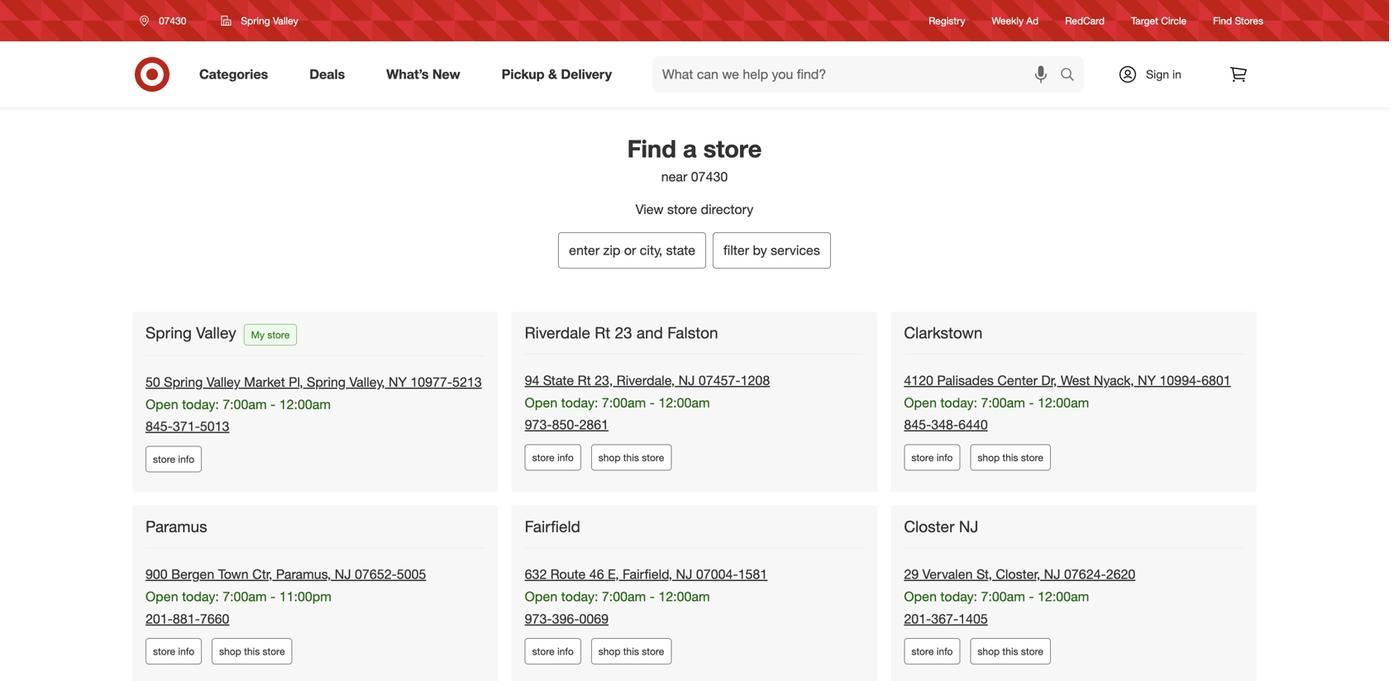 Task type: describe. For each thing, give the bounding box(es) containing it.
enter zip or city, state
[[569, 242, 696, 258]]

my
[[251, 329, 265, 341]]

what's new link
[[372, 56, 481, 93]]

store down 632 route 46 e, fairfield, nj 07004-1581 open today: 7:00am - 12:00am 973-396-0069
[[642, 646, 665, 658]]

shop for riverdale rt 23 and falston
[[599, 452, 621, 464]]

closter nj link
[[905, 518, 982, 537]]

market
[[244, 374, 285, 390]]

900
[[146, 567, 168, 583]]

nj inside 29 vervalen st, closter, nj 07624-2620 open today: 7:00am - 12:00am 201-367-1405
[[1045, 567, 1061, 583]]

store down 881-
[[153, 646, 175, 658]]

zip
[[604, 242, 621, 258]]

shop this store for riverdale rt 23 and falston
[[599, 452, 665, 464]]

1 vertical spatial valley
[[196, 323, 236, 342]]

shop this store for closter nj
[[978, 646, 1044, 658]]

0069
[[580, 611, 609, 627]]

target
[[1132, 14, 1159, 27]]

paramus link
[[146, 518, 211, 537]]

1405
[[959, 611, 988, 627]]

redcard
[[1066, 14, 1105, 27]]

shop this store button for fairfield
[[591, 639, 672, 665]]

2620
[[1107, 567, 1136, 583]]

348-
[[932, 417, 959, 433]]

directory
[[701, 201, 754, 218]]

fairfield link
[[525, 518, 584, 537]]

07457-
[[699, 373, 741, 389]]

filter by services
[[724, 242, 821, 258]]

store info link for closter nj
[[905, 639, 961, 665]]

23
[[615, 323, 633, 342]]

state
[[543, 373, 574, 389]]

store info link for riverdale rt 23 and falston
[[525, 445, 581, 471]]

riverdale rt 23 and falston
[[525, 323, 719, 342]]

fairfield,
[[623, 567, 673, 583]]

enter
[[569, 242, 600, 258]]

5005
[[397, 567, 426, 583]]

367-
[[932, 611, 959, 627]]

7:00am inside 632 route 46 e, fairfield, nj 07004-1581 open today: 7:00am - 12:00am 973-396-0069
[[602, 589, 646, 605]]

store inside find a store near 07430
[[704, 134, 762, 163]]

state
[[667, 242, 696, 258]]

nj right closter
[[959, 518, 979, 537]]

fairfield
[[525, 518, 581, 537]]

pickup
[[502, 66, 545, 82]]

store info for riverdale rt 23 and falston
[[533, 452, 574, 464]]

201- inside 29 vervalen st, closter, nj 07624-2620 open today: 7:00am - 12:00am 201-367-1405
[[905, 611, 932, 627]]

and
[[637, 323, 663, 342]]

845-348-6440 link
[[905, 417, 988, 433]]

bergen
[[171, 567, 214, 583]]

10977-
[[411, 374, 453, 390]]

paramus
[[146, 518, 207, 537]]

spring right pl,
[[307, 374, 346, 390]]

this for clarkstown
[[1003, 452, 1019, 464]]

94 state rt 23, riverdale, nj 07457-1208 open today: 7:00am - 12:00am 973-850-2861
[[525, 373, 770, 433]]

07430 inside find a store near 07430
[[691, 169, 728, 185]]

12:00am inside 4120 palisades center dr, west nyack, ny 10994-6801 open today: 7:00am - 12:00am 845-348-6440
[[1038, 395, 1090, 411]]

closter nj
[[905, 518, 979, 537]]

valley inside 50 spring valley market pl, spring valley, ny 10977-5213 open today: 7:00am - 12:00am 845-371-5013
[[207, 374, 240, 390]]

today: inside 29 vervalen st, closter, nj 07624-2620 open today: 7:00am - 12:00am 201-367-1405
[[941, 589, 978, 605]]

07430 inside dropdown button
[[159, 14, 186, 27]]

shop this store button for paramus
[[212, 639, 293, 665]]

what's
[[387, 66, 429, 82]]

973- for riverdale rt 23 and falston
[[525, 417, 552, 433]]

categories link
[[185, 56, 289, 93]]

near
[[662, 169, 688, 185]]

this for closter nj
[[1003, 646, 1019, 658]]

10994-
[[1160, 373, 1202, 389]]

rt inside 94 state rt 23, riverdale, nj 07457-1208 open today: 7:00am - 12:00am 973-850-2861
[[578, 373, 591, 389]]

632
[[525, 567, 547, 583]]

riverdale,
[[617, 373, 675, 389]]

falston
[[668, 323, 719, 342]]

find for stores
[[1214, 14, 1233, 27]]

5213
[[453, 374, 482, 390]]

open inside 4120 palisades center dr, west nyack, ny 10994-6801 open today: 7:00am - 12:00am 845-348-6440
[[905, 395, 937, 411]]

632 route 46 e, fairfield, nj 07004-1581 open today: 7:00am - 12:00am 973-396-0069
[[525, 567, 768, 627]]

ad
[[1027, 14, 1039, 27]]

filter by services button
[[713, 232, 831, 269]]

e,
[[608, 567, 619, 583]]

target circle
[[1132, 14, 1187, 27]]

shop this store button for clarkstown
[[971, 445, 1051, 471]]

paramus,
[[276, 567, 331, 583]]

store info for fairfield
[[533, 646, 574, 658]]

today: inside 632 route 46 e, fairfield, nj 07004-1581 open today: 7:00am - 12:00am 973-396-0069
[[562, 589, 598, 605]]

shop this store for paramus
[[219, 646, 285, 658]]

store info for paramus
[[153, 646, 194, 658]]

50
[[146, 374, 160, 390]]

this for paramus
[[244, 646, 260, 658]]

nj for paramus
[[335, 567, 351, 583]]

spring inside dropdown button
[[241, 14, 270, 27]]

shop for clarkstown
[[978, 452, 1000, 464]]

west
[[1061, 373, 1091, 389]]

50 spring valley market pl, spring valley, ny 10977-5213 open today: 7:00am - 12:00am 845-371-5013
[[146, 374, 482, 435]]

store down '900 bergen town ctr, paramus, nj 07652-5005 open today: 7:00am - 11:00pm 201-881-7660'
[[263, 646, 285, 658]]

pickup & delivery
[[502, 66, 612, 82]]

- inside 94 state rt 23, riverdale, nj 07457-1208 open today: 7:00am - 12:00am 973-850-2861
[[650, 395, 655, 411]]

- inside 4120 palisades center dr, west nyack, ny 10994-6801 open today: 7:00am - 12:00am 845-348-6440
[[1029, 395, 1035, 411]]

pl,
[[289, 374, 303, 390]]

my store
[[251, 329, 290, 341]]

dr,
[[1042, 373, 1058, 389]]

info for paramus
[[178, 646, 194, 658]]

ny inside 4120 palisades center dr, west nyack, ny 10994-6801 open today: 7:00am - 12:00am 845-348-6440
[[1138, 373, 1157, 389]]

4120 palisades center dr, west nyack, ny 10994-6801 link
[[905, 373, 1232, 389]]

today: inside 94 state rt 23, riverdale, nj 07457-1208 open today: 7:00am - 12:00am 973-850-2861
[[562, 395, 598, 411]]

town
[[218, 567, 249, 583]]

29 vervalen st, closter, nj 07624-2620 open today: 7:00am - 12:00am 201-367-1405
[[905, 567, 1136, 627]]

store down 94 state rt 23, riverdale, nj 07457-1208 open today: 7:00am - 12:00am 973-850-2861
[[642, 452, 665, 464]]

find stores link
[[1214, 14, 1264, 28]]

palisades
[[938, 373, 994, 389]]

store info link for paramus
[[146, 639, 202, 665]]

open inside 94 state rt 23, riverdale, nj 07457-1208 open today: 7:00am - 12:00am 973-850-2861
[[525, 395, 558, 411]]

201-367-1405 link
[[905, 611, 988, 627]]

closter
[[905, 518, 955, 537]]

find stores
[[1214, 14, 1264, 27]]

weekly ad link
[[992, 14, 1039, 28]]

today: inside '900 bergen town ctr, paramus, nj 07652-5005 open today: 7:00am - 11:00pm 201-881-7660'
[[182, 589, 219, 605]]

open inside '900 bergen town ctr, paramus, nj 07652-5005 open today: 7:00am - 11:00pm 201-881-7660'
[[146, 589, 178, 605]]

store down 371-
[[153, 453, 175, 466]]

- inside 29 vervalen st, closter, nj 07624-2620 open today: 7:00am - 12:00am 201-367-1405
[[1029, 589, 1035, 605]]

- inside 50 spring valley market pl, spring valley, ny 10977-5213 open today: 7:00am - 12:00am 845-371-5013
[[271, 397, 276, 413]]

new
[[433, 66, 461, 82]]

ctr,
[[252, 567, 273, 583]]

this for riverdale rt 23 and falston
[[624, 452, 639, 464]]

- inside 632 route 46 e, fairfield, nj 07004-1581 open today: 7:00am - 12:00am 973-396-0069
[[650, 589, 655, 605]]

&
[[548, 66, 558, 82]]

store down 850-
[[533, 452, 555, 464]]

94
[[525, 373, 540, 389]]

12:00am inside 29 vervalen st, closter, nj 07624-2620 open today: 7:00am - 12:00am 201-367-1405
[[1038, 589, 1090, 605]]

850-
[[552, 417, 580, 433]]

info for closter nj
[[937, 646, 953, 658]]

vervalen
[[923, 567, 973, 583]]

881-
[[173, 611, 200, 627]]



Task type: vqa. For each thing, say whether or not it's contained in the screenshot.
ounce
no



Task type: locate. For each thing, give the bounding box(es) containing it.
7660
[[200, 611, 230, 627]]

rt
[[595, 323, 611, 342], [578, 373, 591, 389]]

1 973- from the top
[[525, 417, 552, 433]]

07624-
[[1065, 567, 1107, 583]]

weekly ad
[[992, 14, 1039, 27]]

store info down 348-
[[912, 452, 953, 464]]

store down 4120 palisades center dr, west nyack, ny 10994-6801 open today: 7:00am - 12:00am 845-348-6440 on the bottom of page
[[1022, 452, 1044, 464]]

973-
[[525, 417, 552, 433], [525, 611, 552, 627]]

shop down 7660
[[219, 646, 241, 658]]

1 vertical spatial spring valley
[[146, 323, 236, 342]]

store info link down 371-
[[146, 446, 202, 473]]

st,
[[977, 567, 993, 583]]

store info down the 396-
[[533, 646, 574, 658]]

rt left 23, at the left of page
[[578, 373, 591, 389]]

1 horizontal spatial rt
[[595, 323, 611, 342]]

spring valley
[[241, 14, 298, 27], [146, 323, 236, 342]]

973- inside 94 state rt 23, riverdale, nj 07457-1208 open today: 7:00am - 12:00am 973-850-2861
[[525, 417, 552, 433]]

973- inside 632 route 46 e, fairfield, nj 07004-1581 open today: 7:00am - 12:00am 973-396-0069
[[525, 611, 552, 627]]

632 route 46 e, fairfield, nj 07004-1581 link
[[525, 567, 768, 583]]

today: down route
[[562, 589, 598, 605]]

7:00am down market
[[223, 397, 267, 413]]

info down 850-
[[558, 452, 574, 464]]

nj inside 632 route 46 e, fairfield, nj 07004-1581 open today: 7:00am - 12:00am 973-396-0069
[[676, 567, 693, 583]]

this down 29 vervalen st, closter, nj 07624-2620 open today: 7:00am - 12:00am 201-367-1405
[[1003, 646, 1019, 658]]

store info link down 881-
[[146, 639, 202, 665]]

spring right 50
[[164, 374, 203, 390]]

valley left market
[[207, 374, 240, 390]]

this down 632 route 46 e, fairfield, nj 07004-1581 open today: 7:00am - 12:00am 973-396-0069
[[624, 646, 639, 658]]

store info link down the 396-
[[525, 639, 581, 665]]

nj inside 94 state rt 23, riverdale, nj 07457-1208 open today: 7:00am - 12:00am 973-850-2861
[[679, 373, 695, 389]]

- down ctr,
[[271, 589, 276, 605]]

spring
[[241, 14, 270, 27], [146, 323, 192, 342], [164, 374, 203, 390], [307, 374, 346, 390]]

info down 371-
[[178, 453, 194, 466]]

target circle link
[[1132, 14, 1187, 28]]

ny right nyack,
[[1138, 373, 1157, 389]]

- down 94 state rt 23, riverdale, nj 07457-1208 link
[[650, 395, 655, 411]]

973- down 94
[[525, 417, 552, 433]]

5013
[[200, 419, 230, 435]]

registry
[[929, 14, 966, 27]]

shop this store button down "6440"
[[971, 445, 1051, 471]]

0 vertical spatial 973-
[[525, 417, 552, 433]]

search
[[1053, 68, 1093, 84]]

store info link for spring valley
[[146, 446, 202, 473]]

spring up 50
[[146, 323, 192, 342]]

50 spring valley market pl, spring valley, ny 10977-5213 link
[[146, 374, 482, 390]]

shop down 1405
[[978, 646, 1000, 658]]

by
[[753, 242, 767, 258]]

valley left my
[[196, 323, 236, 342]]

973- for fairfield
[[525, 611, 552, 627]]

07430
[[159, 14, 186, 27], [691, 169, 728, 185]]

1581
[[738, 567, 768, 583]]

store
[[704, 134, 762, 163], [668, 201, 698, 218], [267, 329, 290, 341], [533, 452, 555, 464], [642, 452, 665, 464], [912, 452, 934, 464], [1022, 452, 1044, 464], [153, 453, 175, 466], [153, 646, 175, 658], [263, 646, 285, 658], [533, 646, 555, 658], [642, 646, 665, 658], [912, 646, 934, 658], [1022, 646, 1044, 658]]

today: inside 4120 palisades center dr, west nyack, ny 10994-6801 open today: 7:00am - 12:00am 845-348-6440
[[941, 395, 978, 411]]

store info for spring valley
[[153, 453, 194, 466]]

1 horizontal spatial find
[[1214, 14, 1233, 27]]

0 vertical spatial spring valley
[[241, 14, 298, 27]]

store right the view at the left top of page
[[668, 201, 698, 218]]

today: down 'vervalen'
[[941, 589, 978, 605]]

store info link for fairfield
[[525, 639, 581, 665]]

this down 94 state rt 23, riverdale, nj 07457-1208 open today: 7:00am - 12:00am 973-850-2861
[[624, 452, 639, 464]]

store info down 371-
[[153, 453, 194, 466]]

0 vertical spatial valley
[[273, 14, 298, 27]]

store info link down 850-
[[525, 445, 581, 471]]

201- down 900
[[146, 611, 173, 627]]

valley inside the spring valley dropdown button
[[273, 14, 298, 27]]

nj
[[679, 373, 695, 389], [959, 518, 979, 537], [335, 567, 351, 583], [676, 567, 693, 583], [1045, 567, 1061, 583]]

find a store near 07430
[[628, 134, 762, 185]]

nj left "07004-"
[[676, 567, 693, 583]]

nj for fairfield
[[676, 567, 693, 583]]

nj left 07652-
[[335, 567, 351, 583]]

info for spring valley
[[178, 453, 194, 466]]

today: down the 'palisades'
[[941, 395, 978, 411]]

1 horizontal spatial ny
[[1138, 373, 1157, 389]]

2 201- from the left
[[905, 611, 932, 627]]

0 vertical spatial 07430
[[159, 14, 186, 27]]

store down 367-
[[912, 646, 934, 658]]

info down 367-
[[937, 646, 953, 658]]

1 horizontal spatial 201-
[[905, 611, 932, 627]]

riverdale
[[525, 323, 591, 342]]

open down "632"
[[525, 589, 558, 605]]

6801
[[1202, 373, 1232, 389]]

nj left 07457-
[[679, 373, 695, 389]]

12:00am down 07457-
[[659, 395, 710, 411]]

- down market
[[271, 397, 276, 413]]

6440
[[959, 417, 988, 433]]

this down '900 bergen town ctr, paramus, nj 07652-5005 open today: 7:00am - 11:00pm 201-881-7660'
[[244, 646, 260, 658]]

shop for paramus
[[219, 646, 241, 658]]

ny right valley, at the bottom left of the page
[[389, 374, 407, 390]]

stores
[[1236, 14, 1264, 27]]

845- inside 4120 palisades center dr, west nyack, ny 10994-6801 open today: 7:00am - 12:00am 845-348-6440
[[905, 417, 932, 433]]

shop this store down 1405
[[978, 646, 1044, 658]]

0 horizontal spatial spring valley
[[146, 323, 236, 342]]

find inside find a store near 07430
[[628, 134, 677, 163]]

973-396-0069 link
[[525, 611, 609, 627]]

enter zip or city, state button
[[559, 232, 707, 269]]

filter
[[724, 242, 750, 258]]

0 vertical spatial find
[[1214, 14, 1233, 27]]

12:00am down "07004-"
[[659, 589, 710, 605]]

what's new
[[387, 66, 461, 82]]

this
[[624, 452, 639, 464], [1003, 452, 1019, 464], [244, 646, 260, 658], [624, 646, 639, 658], [1003, 646, 1019, 658]]

clarkstown link
[[905, 323, 986, 343]]

7:00am down closter,
[[982, 589, 1026, 605]]

services
[[771, 242, 821, 258]]

0 horizontal spatial 07430
[[159, 14, 186, 27]]

circle
[[1162, 14, 1187, 27]]

-
[[650, 395, 655, 411], [1029, 395, 1035, 411], [271, 397, 276, 413], [271, 589, 276, 605], [650, 589, 655, 605], [1029, 589, 1035, 605]]

store down 29 vervalen st, closter, nj 07624-2620 open today: 7:00am - 12:00am 201-367-1405
[[1022, 646, 1044, 658]]

845- down the 4120
[[905, 417, 932, 433]]

shop this store button down 2861 at the bottom
[[591, 445, 672, 471]]

sign in
[[1147, 67, 1182, 81]]

shop this store down 7660
[[219, 646, 285, 658]]

store inside view store directory link
[[668, 201, 698, 218]]

this down center
[[1003, 452, 1019, 464]]

12:00am inside 50 spring valley market pl, spring valley, ny 10977-5213 open today: 7:00am - 12:00am 845-371-5013
[[279, 397, 331, 413]]

845-
[[905, 417, 932, 433], [146, 419, 173, 435]]

open down 94
[[525, 395, 558, 411]]

store info link for clarkstown
[[905, 445, 961, 471]]

today: up 973-850-2861 link at the left bottom of the page
[[562, 395, 598, 411]]

shop down 2861 at the bottom
[[599, 452, 621, 464]]

deals link
[[296, 56, 366, 93]]

845-371-5013 link
[[146, 419, 230, 435]]

store info down 850-
[[533, 452, 574, 464]]

store info link down 367-
[[905, 639, 961, 665]]

deals
[[310, 66, 345, 82]]

clarkstown
[[905, 323, 983, 342]]

search button
[[1053, 56, 1093, 96]]

shop this store for clarkstown
[[978, 452, 1044, 464]]

valley up 'deals' "link"
[[273, 14, 298, 27]]

shop this store button down 1405
[[971, 639, 1051, 665]]

today: inside 50 spring valley market pl, spring valley, ny 10977-5213 open today: 7:00am - 12:00am 845-371-5013
[[182, 397, 219, 413]]

2 vertical spatial valley
[[207, 374, 240, 390]]

shop this store button down 7660
[[212, 639, 293, 665]]

7:00am down 23, at the left of page
[[602, 395, 646, 411]]

view
[[636, 201, 664, 218]]

redcard link
[[1066, 14, 1105, 28]]

7:00am inside '900 bergen town ctr, paramus, nj 07652-5005 open today: 7:00am - 11:00pm 201-881-7660'
[[223, 589, 267, 605]]

store down the 396-
[[533, 646, 555, 658]]

1 horizontal spatial 845-
[[905, 417, 932, 433]]

11:00pm
[[279, 589, 332, 605]]

shop this store for fairfield
[[599, 646, 665, 658]]

- down 29 vervalen st, closter, nj 07624-2620 link
[[1029, 589, 1035, 605]]

route
[[551, 567, 586, 583]]

1 201- from the left
[[146, 611, 173, 627]]

0 vertical spatial rt
[[595, 323, 611, 342]]

today: up "845-371-5013" link
[[182, 397, 219, 413]]

today:
[[562, 395, 598, 411], [941, 395, 978, 411], [182, 397, 219, 413], [182, 589, 219, 605], [562, 589, 598, 605], [941, 589, 978, 605]]

- down fairfield,
[[650, 589, 655, 605]]

973-850-2861 link
[[525, 417, 609, 433]]

0 horizontal spatial rt
[[578, 373, 591, 389]]

store info for closter nj
[[912, 646, 953, 658]]

23,
[[595, 373, 613, 389]]

open
[[525, 395, 558, 411], [905, 395, 937, 411], [146, 397, 178, 413], [146, 589, 178, 605], [525, 589, 558, 605], [905, 589, 937, 605]]

7:00am down "town"
[[223, 589, 267, 605]]

valley,
[[350, 374, 385, 390]]

registry link
[[929, 14, 966, 28]]

store right a on the top of page
[[704, 134, 762, 163]]

1 vertical spatial 973-
[[525, 611, 552, 627]]

store info for clarkstown
[[912, 452, 953, 464]]

shop for fairfield
[[599, 646, 621, 658]]

2861
[[580, 417, 609, 433]]

7:00am inside 50 spring valley market pl, spring valley, ny 10977-5213 open today: 7:00am - 12:00am 845-371-5013
[[223, 397, 267, 413]]

7:00am inside 4120 palisades center dr, west nyack, ny 10994-6801 open today: 7:00am - 12:00am 845-348-6440
[[982, 395, 1026, 411]]

900 bergen town ctr, paramus, nj 07652-5005 open today: 7:00am - 11:00pm 201-881-7660
[[146, 567, 426, 627]]

spring valley inside dropdown button
[[241, 14, 298, 27]]

94 state rt 23, riverdale, nj 07457-1208 link
[[525, 373, 770, 389]]

12:00am down 07624-
[[1038, 589, 1090, 605]]

1 horizontal spatial spring valley
[[241, 14, 298, 27]]

ny inside 50 spring valley market pl, spring valley, ny 10977-5213 open today: 7:00am - 12:00am 845-371-5013
[[389, 374, 407, 390]]

shop this store button for closter nj
[[971, 639, 1051, 665]]

nj left 07624-
[[1045, 567, 1061, 583]]

shop down "6440"
[[978, 452, 1000, 464]]

12:00am down 50 spring valley market pl, spring valley, ny 10977-5213 link at the left bottom
[[279, 397, 331, 413]]

spring valley up 50
[[146, 323, 236, 342]]

07004-
[[697, 567, 738, 583]]

201- inside '900 bergen town ctr, paramus, nj 07652-5005 open today: 7:00am - 11:00pm 201-881-7660'
[[146, 611, 173, 627]]

shop for closter nj
[[978, 646, 1000, 658]]

view store directory link
[[116, 200, 1274, 219]]

shop down the 0069
[[599, 646, 621, 658]]

1 vertical spatial rt
[[578, 373, 591, 389]]

7:00am inside 94 state rt 23, riverdale, nj 07457-1208 open today: 7:00am - 12:00am 973-850-2861
[[602, 395, 646, 411]]

4120 palisades center dr, west nyack, ny 10994-6801 open today: 7:00am - 12:00am 845-348-6440
[[905, 373, 1232, 433]]

396-
[[552, 611, 580, 627]]

open inside 50 spring valley market pl, spring valley, ny 10977-5213 open today: 7:00am - 12:00am 845-371-5013
[[146, 397, 178, 413]]

0 horizontal spatial 201-
[[146, 611, 173, 627]]

1 vertical spatial find
[[628, 134, 677, 163]]

nj inside '900 bergen town ctr, paramus, nj 07652-5005 open today: 7:00am - 11:00pm 201-881-7660'
[[335, 567, 351, 583]]

12:00am inside 632 route 46 e, fairfield, nj 07004-1581 open today: 7:00am - 12:00am 973-396-0069
[[659, 589, 710, 605]]

closter,
[[996, 567, 1041, 583]]

7:00am down e,
[[602, 589, 646, 605]]

info for riverdale rt 23 and falston
[[558, 452, 574, 464]]

rt left 23
[[595, 323, 611, 342]]

this for fairfield
[[624, 646, 639, 658]]

spring valley up the categories link
[[241, 14, 298, 27]]

12:00am down "4120 palisades center dr, west nyack, ny 10994-6801" link
[[1038, 395, 1090, 411]]

0 horizontal spatial ny
[[389, 374, 407, 390]]

1 vertical spatial 07430
[[691, 169, 728, 185]]

973- down "632"
[[525, 611, 552, 627]]

1 horizontal spatial 07430
[[691, 169, 728, 185]]

info down 348-
[[937, 452, 953, 464]]

shop this store down the 0069
[[599, 646, 665, 658]]

7:00am inside 29 vervalen st, closter, nj 07624-2620 open today: 7:00am - 12:00am 201-367-1405
[[982, 589, 1026, 605]]

open down the 4120
[[905, 395, 937, 411]]

open down 29 on the right bottom of page
[[905, 589, 937, 605]]

info down the 396-
[[558, 646, 574, 658]]

open inside 29 vervalen st, closter, nj 07624-2620 open today: 7:00am - 12:00am 201-367-1405
[[905, 589, 937, 605]]

- inside '900 bergen town ctr, paramus, nj 07652-5005 open today: 7:00am - 11:00pm 201-881-7660'
[[271, 589, 276, 605]]

shop this store button for riverdale rt 23 and falston
[[591, 445, 672, 471]]

pickup & delivery link
[[488, 56, 633, 93]]

900 bergen town ctr, paramus, nj 07652-5005 link
[[146, 567, 426, 583]]

info for clarkstown
[[937, 452, 953, 464]]

store info down 881-
[[153, 646, 194, 658]]

845- inside 50 spring valley market pl, spring valley, ny 10977-5213 open today: 7:00am - 12:00am 845-371-5013
[[146, 419, 173, 435]]

2 973- from the top
[[525, 611, 552, 627]]

shop this store down "6440"
[[978, 452, 1044, 464]]

nj for riverdale rt 23 and falston
[[679, 373, 695, 389]]

store right my
[[267, 329, 290, 341]]

What can we help you find? suggestions appear below search field
[[653, 56, 1065, 93]]

categories
[[199, 66, 268, 82]]

0 horizontal spatial find
[[628, 134, 677, 163]]

spring up the categories link
[[241, 14, 270, 27]]

845- down 50
[[146, 419, 173, 435]]

07652-
[[355, 567, 397, 583]]

sign
[[1147, 67, 1170, 81]]

or
[[624, 242, 636, 258]]

store info down 367-
[[912, 646, 953, 658]]

- down center
[[1029, 395, 1035, 411]]

0 horizontal spatial 845-
[[146, 419, 173, 435]]

shop this store button down the 0069
[[591, 639, 672, 665]]

today: down bergen
[[182, 589, 219, 605]]

find for a
[[628, 134, 677, 163]]

city,
[[640, 242, 663, 258]]

sign in link
[[1104, 56, 1208, 93]]

shop this store down 2861 at the bottom
[[599, 452, 665, 464]]

center
[[998, 373, 1038, 389]]

open inside 632 route 46 e, fairfield, nj 07004-1581 open today: 7:00am - 12:00am 973-396-0069
[[525, 589, 558, 605]]

7:00am down center
[[982, 395, 1026, 411]]

find
[[1214, 14, 1233, 27], [628, 134, 677, 163]]

store info link down 348-
[[905, 445, 961, 471]]

valley
[[273, 14, 298, 27], [196, 323, 236, 342], [207, 374, 240, 390]]

12:00am inside 94 state rt 23, riverdale, nj 07457-1208 open today: 7:00am - 12:00am 973-850-2861
[[659, 395, 710, 411]]

find up near
[[628, 134, 677, 163]]

info for fairfield
[[558, 646, 574, 658]]

info down 881-
[[178, 646, 194, 658]]

store down 348-
[[912, 452, 934, 464]]



